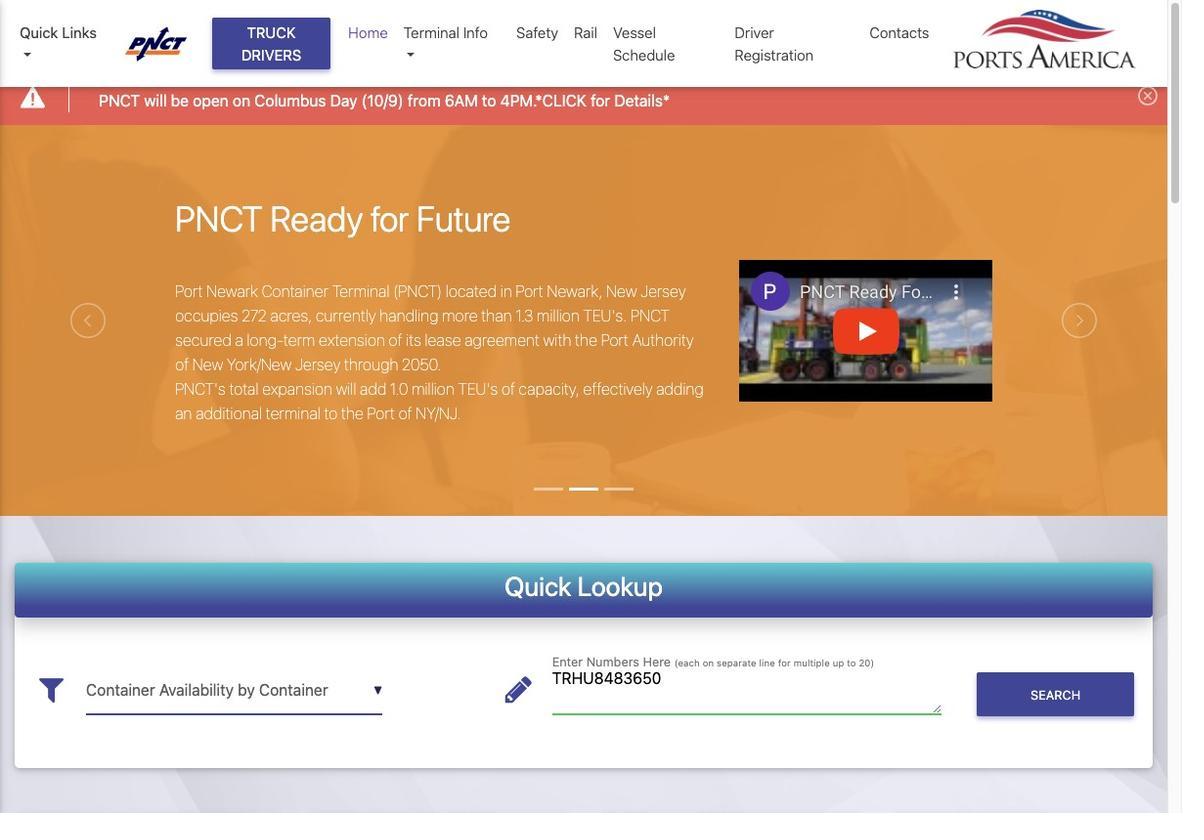 Task type: describe. For each thing, give the bounding box(es) containing it.
with
[[543, 331, 572, 349]]

term
[[284, 331, 315, 349]]

port right in
[[516, 282, 544, 300]]

extension
[[319, 331, 385, 349]]

terminal inside port newark container terminal (pnct) located in port newark, new jersey occupies 272 acres, currently handling more than 1.3 million teu's.                                 pnct secured a long-term extension of its lease agreement with the port authority of new york/new jersey through 2050. pnct's total expansion will add 1.0 million teu's of capacity,                                 effectively adding an additional terminal to the port of ny/nj.
[[332, 282, 390, 300]]

(each
[[675, 658, 700, 669]]

rail
[[574, 23, 598, 41]]

of left its
[[389, 331, 403, 349]]

pnct ready for future image
[[0, 125, 1183, 626]]

newark,
[[547, 282, 603, 300]]

truck drivers
[[241, 23, 301, 63]]

safety
[[517, 23, 559, 41]]

agreement
[[465, 331, 540, 349]]

1.3
[[516, 307, 533, 324]]

safety link
[[509, 14, 566, 51]]

registration
[[735, 45, 814, 63]]

more
[[442, 307, 478, 324]]

close image
[[1139, 86, 1158, 106]]

enter numbers here (each on separate line for multiple up to 20)
[[552, 655, 875, 670]]

multiple
[[794, 658, 830, 669]]

272
[[242, 307, 267, 324]]

to for pnct will be open on columbus day (10/9) from 6am to 4pm.*click for details*
[[482, 92, 496, 109]]

be
[[171, 92, 189, 109]]

pnct's
[[175, 380, 226, 398]]

ready
[[270, 198, 363, 240]]

day
[[330, 92, 358, 109]]

drivers
[[241, 45, 301, 63]]

located
[[446, 282, 497, 300]]

(10/9)
[[362, 92, 404, 109]]

numbers
[[587, 655, 640, 670]]

line
[[759, 658, 776, 669]]

2050.
[[402, 356, 441, 373]]

container
[[262, 282, 329, 300]]

6am
[[445, 92, 478, 109]]

york/new
[[227, 356, 292, 373]]

capacity,
[[519, 380, 580, 398]]

separate
[[717, 658, 757, 669]]

adding
[[656, 380, 704, 398]]

port up occupies at the left of page
[[175, 282, 203, 300]]

its
[[406, 331, 421, 349]]

effectively
[[583, 380, 653, 398]]

details*
[[615, 92, 670, 109]]

terminal info
[[404, 23, 488, 41]]

up
[[833, 658, 844, 669]]

in
[[500, 282, 512, 300]]

authority
[[632, 331, 694, 349]]

here
[[643, 655, 671, 670]]

acres,
[[270, 307, 312, 324]]

quick lookup
[[505, 571, 663, 602]]

will inside alert
[[144, 92, 167, 109]]

vessel schedule link
[[605, 14, 727, 73]]

open
[[193, 92, 229, 109]]

driver registration link
[[727, 14, 862, 73]]

terminal
[[266, 405, 321, 422]]

of right teu's
[[502, 380, 515, 398]]

1 vertical spatial new
[[192, 356, 223, 373]]

enter
[[552, 655, 583, 670]]

through
[[344, 356, 398, 373]]

quick for quick lookup
[[505, 571, 572, 602]]

pnct inside port newark container terminal (pnct) located in port newark, new jersey occupies 272 acres, currently handling more than 1.3 million teu's.                                 pnct secured a long-term extension of its lease agreement with the port authority of new york/new jersey through 2050. pnct's total expansion will add 1.0 million teu's of capacity,                                 effectively adding an additional terminal to the port of ny/nj.
[[631, 307, 670, 324]]

long-
[[247, 331, 284, 349]]

1 horizontal spatial jersey
[[641, 282, 686, 300]]

secured
[[175, 331, 232, 349]]

on for separate
[[703, 658, 714, 669]]

total
[[229, 380, 259, 398]]

1 vertical spatial jersey
[[295, 356, 341, 373]]

vessel
[[613, 23, 656, 41]]

teu's.
[[583, 307, 627, 324]]

a
[[235, 331, 243, 349]]

truck drivers link
[[212, 18, 331, 69]]



Task type: vqa. For each thing, say whether or not it's contained in the screenshot.
01-'s Date:
no



Task type: locate. For each thing, give the bounding box(es) containing it.
quick
[[20, 23, 58, 41], [505, 571, 572, 602]]

jersey up the authority
[[641, 282, 686, 300]]

pnct up "newark"
[[175, 198, 263, 240]]

the right with
[[575, 331, 598, 349]]

1 vertical spatial the
[[341, 405, 364, 422]]

will left add
[[336, 380, 356, 398]]

search button
[[977, 673, 1135, 717]]

pnct will be open on columbus day (10/9) from 6am to 4pm.*click for details* alert
[[0, 72, 1168, 125]]

1 vertical spatial quick
[[505, 571, 572, 602]]

pnct inside alert
[[99, 92, 140, 109]]

to inside port newark container terminal (pnct) located in port newark, new jersey occupies 272 acres, currently handling more than 1.3 million teu's.                                 pnct secured a long-term extension of its lease agreement with the port authority of new york/new jersey through 2050. pnct's total expansion will add 1.0 million teu's of capacity,                                 effectively adding an additional terminal to the port of ny/nj.
[[324, 405, 338, 422]]

pnct
[[99, 92, 140, 109], [175, 198, 263, 240], [631, 307, 670, 324]]

new
[[606, 282, 637, 300], [192, 356, 223, 373]]

to right terminal
[[324, 405, 338, 422]]

1 horizontal spatial pnct
[[175, 198, 263, 240]]

2 horizontal spatial for
[[778, 658, 791, 669]]

columbus
[[255, 92, 326, 109]]

newark
[[207, 282, 258, 300]]

0 horizontal spatial million
[[412, 380, 455, 398]]

rail link
[[566, 14, 605, 51]]

4pm.*click
[[500, 92, 587, 109]]

links
[[62, 23, 97, 41]]

will left 'be'
[[144, 92, 167, 109]]

(pnct)
[[393, 282, 442, 300]]

info
[[463, 23, 488, 41]]

vessel schedule
[[613, 23, 675, 63]]

for right ready
[[371, 198, 409, 240]]

0 vertical spatial pnct
[[99, 92, 140, 109]]

quick links link
[[20, 22, 107, 66]]

0 horizontal spatial pnct
[[99, 92, 140, 109]]

schedule
[[613, 45, 675, 63]]

lease
[[425, 331, 461, 349]]

an
[[175, 405, 192, 422]]

pnct up the authority
[[631, 307, 670, 324]]

1.0
[[390, 380, 408, 398]]

currently
[[316, 307, 376, 324]]

1 vertical spatial to
[[324, 405, 338, 422]]

port down add
[[367, 405, 395, 422]]

for right line
[[778, 658, 791, 669]]

on right open
[[233, 92, 250, 109]]

home link
[[341, 14, 396, 51]]

of
[[389, 331, 403, 349], [175, 356, 189, 373], [502, 380, 515, 398], [399, 405, 412, 422]]

0 horizontal spatial on
[[233, 92, 250, 109]]

0 vertical spatial on
[[233, 92, 250, 109]]

million up with
[[537, 307, 580, 324]]

20)
[[859, 658, 875, 669]]

occupies
[[175, 307, 238, 324]]

on inside alert
[[233, 92, 250, 109]]

ny/nj.
[[416, 405, 461, 422]]

2 horizontal spatial pnct
[[631, 307, 670, 324]]

1 horizontal spatial quick
[[505, 571, 572, 602]]

jersey down term
[[295, 356, 341, 373]]

on for columbus
[[233, 92, 250, 109]]

0 horizontal spatial for
[[371, 198, 409, 240]]

to right 6am
[[482, 92, 496, 109]]

add
[[360, 380, 387, 398]]

from
[[408, 92, 441, 109]]

1 horizontal spatial new
[[606, 282, 637, 300]]

for left details* on the top of the page
[[591, 92, 610, 109]]

terminal left info
[[404, 23, 460, 41]]

handling
[[380, 307, 439, 324]]

quick links
[[20, 23, 97, 41]]

2 vertical spatial to
[[847, 658, 856, 669]]

pnct will be open on columbus day (10/9) from 6am to 4pm.*click for details* link
[[99, 89, 670, 112]]

to inside enter numbers here (each on separate line for multiple up to 20)
[[847, 658, 856, 669]]

to inside pnct will be open on columbus day (10/9) from 6am to 4pm.*click for details* link
[[482, 92, 496, 109]]

the down add
[[341, 405, 364, 422]]

0 vertical spatial will
[[144, 92, 167, 109]]

0 vertical spatial to
[[482, 92, 496, 109]]

0 vertical spatial jersey
[[641, 282, 686, 300]]

1 vertical spatial for
[[371, 198, 409, 240]]

pnct for pnct ready for future
[[175, 198, 263, 240]]

0 horizontal spatial jersey
[[295, 356, 341, 373]]

on inside enter numbers here (each on separate line for multiple up to 20)
[[703, 658, 714, 669]]

pnct ready for future
[[175, 198, 511, 240]]

None text field
[[86, 667, 383, 715]]

0 vertical spatial terminal
[[404, 23, 460, 41]]

for
[[591, 92, 610, 109], [371, 198, 409, 240], [778, 658, 791, 669]]

teu's
[[458, 380, 498, 398]]

terminal up currently
[[332, 282, 390, 300]]

contacts
[[870, 23, 930, 41]]

1 horizontal spatial the
[[575, 331, 598, 349]]

▼
[[374, 684, 383, 699]]

1 vertical spatial pnct
[[175, 198, 263, 240]]

on
[[233, 92, 250, 109], [703, 658, 714, 669]]

to for enter numbers here (each on separate line for multiple up to 20)
[[847, 658, 856, 669]]

than
[[481, 307, 512, 324]]

0 horizontal spatial to
[[324, 405, 338, 422]]

0 vertical spatial million
[[537, 307, 580, 324]]

quick for quick links
[[20, 23, 58, 41]]

1 horizontal spatial for
[[591, 92, 610, 109]]

2 vertical spatial pnct
[[631, 307, 670, 324]]

0 horizontal spatial quick
[[20, 23, 58, 41]]

will
[[144, 92, 167, 109], [336, 380, 356, 398]]

0 horizontal spatial the
[[341, 405, 364, 422]]

1 horizontal spatial million
[[537, 307, 580, 324]]

1 vertical spatial will
[[336, 380, 356, 398]]

pnct will be open on columbus day (10/9) from 6am to 4pm.*click for details*
[[99, 92, 670, 109]]

0 horizontal spatial terminal
[[332, 282, 390, 300]]

1 horizontal spatial to
[[482, 92, 496, 109]]

port down teu's.
[[601, 331, 629, 349]]

driver registration
[[735, 23, 814, 63]]

for inside enter numbers here (each on separate line for multiple up to 20)
[[778, 658, 791, 669]]

0 vertical spatial new
[[606, 282, 637, 300]]

new down secured
[[192, 356, 223, 373]]

million
[[537, 307, 580, 324], [412, 380, 455, 398]]

1 horizontal spatial on
[[703, 658, 714, 669]]

0 vertical spatial for
[[591, 92, 610, 109]]

port
[[175, 282, 203, 300], [516, 282, 544, 300], [601, 331, 629, 349], [367, 405, 395, 422]]

for inside pnct will be open on columbus day (10/9) from 6am to 4pm.*click for details* link
[[591, 92, 610, 109]]

contacts link
[[862, 14, 938, 51]]

the
[[575, 331, 598, 349], [341, 405, 364, 422]]

expansion
[[262, 380, 332, 398]]

pnct for pnct will be open on columbus day (10/9) from 6am to 4pm.*click for details*
[[99, 92, 140, 109]]

new up teu's.
[[606, 282, 637, 300]]

terminal
[[404, 23, 460, 41], [332, 282, 390, 300]]

million up ny/nj.
[[412, 380, 455, 398]]

of down 1.0
[[399, 405, 412, 422]]

1 vertical spatial terminal
[[332, 282, 390, 300]]

to
[[482, 92, 496, 109], [324, 405, 338, 422], [847, 658, 856, 669]]

terminal info link
[[396, 14, 509, 73]]

2 vertical spatial for
[[778, 658, 791, 669]]

0 horizontal spatial will
[[144, 92, 167, 109]]

port newark container terminal (pnct) located in port newark, new jersey occupies 272 acres, currently handling more than 1.3 million teu's.                                 pnct secured a long-term extension of its lease agreement with the port authority of new york/new jersey through 2050. pnct's total expansion will add 1.0 million teu's of capacity,                                 effectively adding an additional terminal to the port of ny/nj.
[[175, 282, 704, 422]]

driver
[[735, 23, 774, 41]]

truck
[[247, 23, 296, 41]]

1 vertical spatial million
[[412, 380, 455, 398]]

lookup
[[578, 571, 663, 602]]

quick up enter
[[505, 571, 572, 602]]

quick left links
[[20, 23, 58, 41]]

of up pnct's
[[175, 356, 189, 373]]

1 horizontal spatial will
[[336, 380, 356, 398]]

0 vertical spatial the
[[575, 331, 598, 349]]

1 vertical spatial on
[[703, 658, 714, 669]]

jersey
[[641, 282, 686, 300], [295, 356, 341, 373]]

on right '(each'
[[703, 658, 714, 669]]

home
[[348, 23, 388, 41]]

will inside port newark container terminal (pnct) located in port newark, new jersey occupies 272 acres, currently handling more than 1.3 million teu's.                                 pnct secured a long-term extension of its lease agreement with the port authority of new york/new jersey through 2050. pnct's total expansion will add 1.0 million teu's of capacity,                                 effectively adding an additional terminal to the port of ny/nj.
[[336, 380, 356, 398]]

search
[[1031, 688, 1081, 703]]

2 horizontal spatial to
[[847, 658, 856, 669]]

1 horizontal spatial terminal
[[404, 23, 460, 41]]

None text field
[[552, 667, 942, 715]]

0 horizontal spatial new
[[192, 356, 223, 373]]

future
[[417, 198, 511, 240]]

additional
[[196, 405, 262, 422]]

0 vertical spatial quick
[[20, 23, 58, 41]]

pnct left 'be'
[[99, 92, 140, 109]]

to right up
[[847, 658, 856, 669]]



